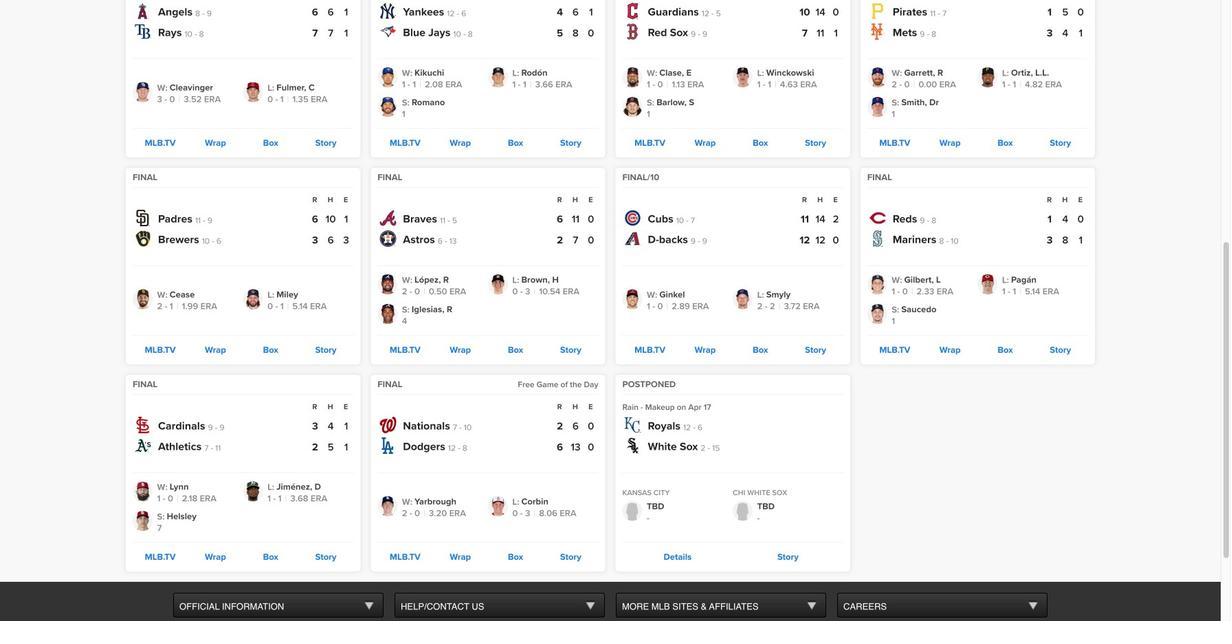 Task type: vqa. For each thing, say whether or not it's contained in the screenshot.
Mets ICON
yes



Task type: describe. For each thing, give the bounding box(es) containing it.
pirates image
[[870, 3, 886, 19]]

ortiz, l.l. image
[[978, 67, 998, 87]]

cease image
[[133, 289, 153, 309]]

cubs image
[[625, 210, 641, 226]]

smyly image
[[733, 289, 753, 309]]

lynn image
[[133, 481, 153, 501]]

brewers image
[[135, 230, 151, 247]]

padres image
[[135, 210, 151, 226]]

garrett, r image
[[868, 67, 888, 87]]

winckowski image
[[733, 67, 753, 87]]

braves image
[[380, 210, 396, 226]]

fulmer, c image
[[243, 82, 263, 102]]

rodón image
[[488, 67, 508, 87]]

ginkel image
[[623, 289, 643, 309]]

royals image
[[625, 417, 641, 433]]

kikuchi image
[[378, 67, 398, 87]]

clase, e image
[[623, 67, 643, 87]]

white sox image
[[625, 437, 641, 454]]

iglesias, r image
[[378, 304, 398, 324]]

d backs image
[[625, 230, 641, 247]]

miley image
[[243, 289, 263, 309]]

blue jays image
[[380, 23, 396, 40]]

romano image
[[378, 97, 398, 117]]

yankees image
[[380, 3, 396, 19]]

smith, dr image
[[868, 97, 888, 117]]



Task type: locate. For each thing, give the bounding box(es) containing it.
guardians image
[[625, 3, 641, 19]]

nationals image
[[380, 417, 396, 433]]

gilbert, l image
[[868, 274, 888, 294]]

barlow, s image
[[623, 97, 643, 117]]

helsley image
[[133, 511, 153, 531]]

mets image
[[870, 23, 886, 40]]

jiménez, d image
[[243, 481, 263, 501]]

pagán image
[[978, 274, 998, 294]]

astros image
[[380, 230, 396, 247]]

athletics image
[[135, 437, 151, 454]]

dodgers image
[[380, 437, 396, 454]]

rays image
[[135, 23, 151, 40]]

cardinals image
[[135, 417, 151, 433]]

corbin image
[[488, 496, 508, 516]]

cleavinger image
[[133, 82, 153, 102]]

lópez, r image
[[378, 274, 398, 294]]

yarbrough image
[[378, 496, 398, 516]]

brown, h image
[[488, 274, 508, 294]]

mariners image
[[870, 230, 886, 247]]

red sox image
[[625, 23, 641, 40]]

saucedo image
[[868, 304, 888, 324]]

angels image
[[135, 3, 151, 19]]

reds image
[[870, 210, 886, 226]]



